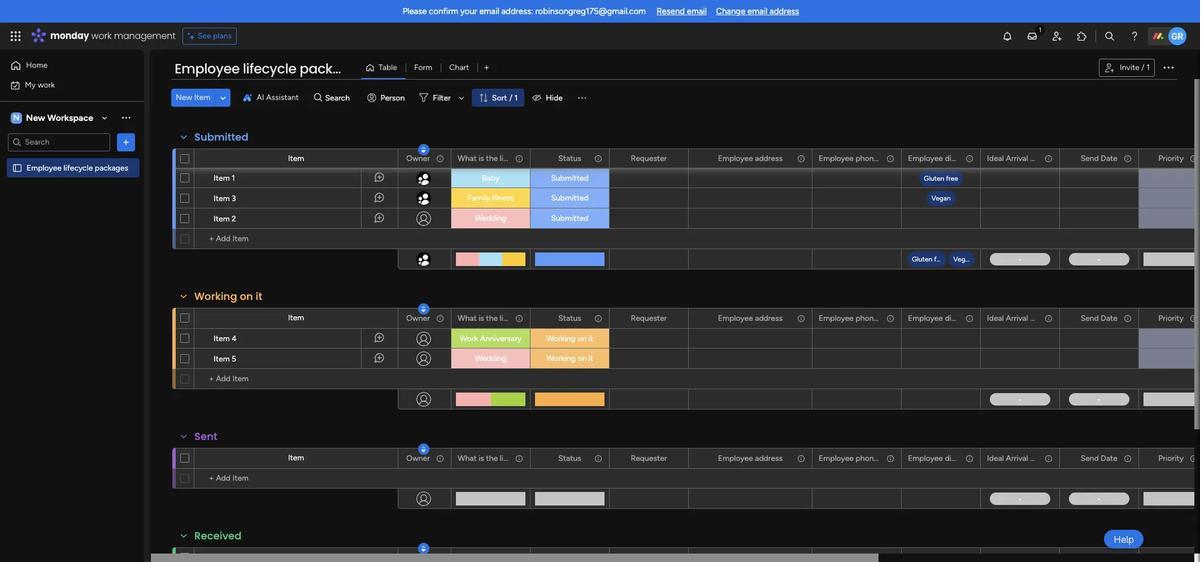 Task type: vqa. For each thing, say whether or not it's contained in the screenshot.
Filter / 2
no



Task type: describe. For each thing, give the bounding box(es) containing it.
employee lifecycle packages inside list box
[[27, 163, 128, 173]]

illness
[[493, 193, 514, 203]]

1 dietary from the top
[[946, 154, 970, 163]]

2 status from the top
[[559, 314, 582, 323]]

employee lifecycle packages list box
[[0, 156, 144, 330]]

workspace image
[[11, 112, 22, 124]]

invite / 1
[[1121, 63, 1151, 72]]

1 for sort / 1
[[515, 93, 518, 103]]

lifecycle inside field
[[243, 59, 297, 78]]

0 vertical spatial gluten free
[[925, 175, 959, 183]]

public board image
[[12, 163, 23, 173]]

1 image
[[1036, 23, 1046, 36]]

2 send from the top
[[1081, 314, 1100, 323]]

hide button
[[528, 89, 570, 107]]

ai logo image
[[243, 93, 252, 102]]

1 vertical spatial working on it
[[547, 334, 594, 344]]

3 priority from the top
[[1159, 454, 1185, 463]]

options image
[[120, 137, 132, 148]]

1 vertical spatial it
[[589, 334, 594, 344]]

1 vertical spatial working
[[547, 334, 576, 344]]

2 event? from the top
[[513, 314, 537, 323]]

1 is from the top
[[479, 154, 485, 163]]

0 vertical spatial vegan
[[932, 195, 951, 202]]

2 restriction from the top
[[972, 314, 1009, 323]]

3 v2 ellipsis image from the left
[[1190, 549, 1198, 563]]

my work
[[25, 80, 55, 90]]

1 priority field from the top
[[1156, 152, 1187, 165]]

2 vertical spatial working
[[547, 354, 576, 364]]

ideal arrival date for sent
[[988, 454, 1048, 463]]

column information image for second employee dietary restriction field from the bottom of the page
[[966, 314, 975, 323]]

1 horizontal spatial vegan
[[954, 255, 973, 263]]

change email address
[[716, 6, 800, 16]]

filter button
[[415, 89, 469, 107]]

3 status field from the top
[[556, 453, 585, 465]]

2 life from the top
[[500, 314, 511, 323]]

new item
[[176, 93, 211, 102]]

3 requester from the top
[[631, 454, 668, 463]]

Sent field
[[192, 430, 220, 444]]

resend email link
[[657, 6, 707, 16]]

v2 search image
[[314, 91, 323, 104]]

workspace selection element
[[11, 111, 95, 125]]

ideal arrival date field for submitted
[[985, 152, 1048, 165]]

/ for invite
[[1142, 63, 1145, 72]]

form
[[414, 63, 433, 72]]

column information image for employee phone number field associated with working on it
[[887, 314, 896, 323]]

column information image for 1st status field from the bottom
[[594, 454, 603, 463]]

see plans button
[[182, 28, 237, 45]]

1 event? from the top
[[513, 154, 537, 163]]

chart
[[450, 63, 469, 72]]

work for monday
[[91, 29, 112, 42]]

change
[[716, 6, 746, 16]]

employee dietary restriction for 3rd employee dietary restriction field from the top of the page
[[909, 454, 1009, 463]]

ideal arrival date field for sent
[[985, 453, 1048, 465]]

3 status from the top
[[559, 454, 582, 463]]

employee address field for submitted
[[716, 152, 786, 165]]

1 vertical spatial gluten free
[[913, 255, 947, 263]]

please confirm your email address: robinsongreg175@gmail.com
[[403, 6, 646, 16]]

3 dietary from the top
[[946, 454, 970, 463]]

Received field
[[192, 529, 245, 544]]

2 vertical spatial it
[[589, 354, 594, 364]]

sent
[[195, 430, 218, 444]]

3
[[232, 194, 236, 204]]

employee inside field
[[175, 59, 240, 78]]

person button
[[363, 89, 412, 107]]

column information image for third employee phone number field
[[887, 454, 896, 463]]

2 v2 ellipsis image from the left
[[797, 549, 805, 563]]

1 priority from the top
[[1159, 154, 1185, 163]]

3 send from the top
[[1081, 454, 1100, 463]]

1 requester from the top
[[631, 154, 668, 163]]

work anniversary
[[460, 334, 522, 344]]

2 owner from the top
[[407, 314, 430, 323]]

lifecycle inside list box
[[64, 163, 93, 173]]

3 sort desc image from the top
[[422, 545, 426, 553]]

column information image for employee phone number field for submitted
[[887, 154, 896, 163]]

1 + add item text field from the top
[[200, 232, 393, 246]]

ai assistant button
[[239, 89, 304, 107]]

angle down image
[[221, 94, 226, 102]]

plans
[[213, 31, 232, 41]]

management
[[114, 29, 176, 42]]

add view image
[[485, 64, 489, 72]]

1 status field from the top
[[556, 152, 585, 165]]

item 3
[[214, 194, 236, 204]]

form button
[[406, 59, 441, 77]]

2 sort desc image from the top
[[422, 305, 426, 313]]

owner field for second sort desc icon from the bottom
[[404, 312, 433, 325]]

3 employee phone number field from the top
[[816, 453, 908, 465]]

2 arrival from the top
[[1007, 314, 1029, 323]]

2 send date from the top
[[1081, 314, 1118, 323]]

confirm
[[429, 6, 459, 16]]

2 employee address field from the top
[[716, 312, 786, 325]]

new workspace
[[26, 112, 93, 123]]

employee phone number for submitted
[[819, 154, 908, 163]]

1 vertical spatial on
[[578, 334, 587, 344]]

0 vertical spatial free
[[947, 175, 959, 183]]

ai
[[257, 93, 264, 102]]

2 priority field from the top
[[1156, 312, 1187, 325]]

column information image for owner field associated with second sort desc icon from the bottom
[[436, 314, 445, 323]]

arrow down image
[[455, 91, 469, 105]]

1 status from the top
[[559, 154, 582, 163]]

column information image for 1st employee dietary restriction field from the top
[[966, 154, 975, 163]]

robinsongreg175@gmail.com
[[536, 6, 646, 16]]

baby
[[482, 174, 500, 183]]

1 for invite / 1
[[1147, 63, 1151, 72]]

email for change email address
[[748, 6, 768, 16]]

2 dietary from the top
[[946, 314, 970, 323]]

received
[[195, 529, 242, 543]]

assistant
[[266, 93, 299, 102]]

address for 2nd employee address field from the bottom of the page
[[756, 314, 783, 323]]

3 number from the top
[[881, 454, 908, 463]]

column information image for the ideal arrival date field related to submitted
[[1045, 154, 1054, 163]]

2 what from the top
[[458, 314, 477, 323]]

Working on it field
[[192, 289, 265, 304]]

phone for submitted
[[856, 154, 879, 163]]

2 status field from the top
[[556, 312, 585, 325]]

item 1
[[214, 174, 235, 183]]

home button
[[7, 57, 122, 75]]

2 + add item text field from the top
[[200, 373, 393, 386]]

sort / 1
[[492, 93, 518, 103]]

ideal arrival date for submitted
[[988, 154, 1048, 163]]

2 employee address from the top
[[719, 314, 783, 323]]

item 2
[[214, 214, 236, 224]]

1 employee dietary restriction field from the top
[[906, 152, 1009, 165]]

number for working on it
[[881, 314, 908, 323]]

help
[[1115, 534, 1135, 545]]

family
[[468, 193, 491, 203]]

anniversary
[[480, 334, 522, 344]]

table
[[379, 63, 397, 72]]

3 + add item text field from the top
[[200, 472, 393, 486]]

1 v2 ellipsis image from the left
[[594, 549, 602, 563]]

see plans
[[198, 31, 232, 41]]

3 restriction from the top
[[972, 454, 1009, 463]]

3 what is the life event? from the top
[[458, 454, 537, 463]]

1 life from the top
[[500, 154, 511, 163]]

3 what from the top
[[458, 454, 477, 463]]

2 what is the life event? from the top
[[458, 314, 537, 323]]

on inside field
[[240, 289, 253, 304]]

email for resend email
[[687, 6, 707, 16]]

2 requester field from the top
[[628, 312, 670, 325]]

employee dietary restriction for second employee dietary restriction field from the bottom of the page
[[909, 314, 1009, 323]]

workspace
[[47, 112, 93, 123]]

column information image for employee address field associated with submitted
[[797, 154, 806, 163]]

Submitted field
[[192, 130, 252, 145]]

ideal for sent
[[988, 454, 1005, 463]]

column information image for 3rd status field from the bottom of the page
[[594, 154, 603, 163]]

1 vertical spatial free
[[935, 255, 947, 263]]

3 life from the top
[[500, 454, 511, 463]]

1 what is the life event? from the top
[[458, 154, 537, 163]]

invite / 1 button
[[1100, 59, 1156, 77]]

arrival for submitted
[[1007, 154, 1029, 163]]

4
[[232, 334, 237, 344]]

3 employee dietary restriction field from the top
[[906, 453, 1009, 465]]

owner field for sort desc image in the left bottom of the page
[[404, 453, 433, 465]]



Task type: locate. For each thing, give the bounding box(es) containing it.
new inside workspace selection element
[[26, 112, 45, 123]]

1 the from the top
[[486, 154, 498, 163]]

wedding down work anniversary
[[475, 354, 507, 364]]

employee phone number field for submitted
[[816, 152, 908, 165]]

work inside button
[[38, 80, 55, 90]]

email right 'change' at the top
[[748, 6, 768, 16]]

2 vertical spatial dietary
[[946, 454, 970, 463]]

1 send date field from the top
[[1079, 152, 1121, 165]]

v2 ellipsis image
[[594, 549, 602, 563], [797, 549, 805, 563], [1190, 549, 1198, 563]]

n
[[13, 113, 19, 122]]

employee lifecycle packages up ai assistant button
[[175, 59, 366, 78]]

employee lifecycle packages
[[175, 59, 366, 78], [27, 163, 128, 173]]

0 vertical spatial it
[[256, 289, 263, 304]]

0 vertical spatial sort desc image
[[422, 146, 426, 154]]

Ideal Arrival Date field
[[985, 152, 1048, 165], [985, 312, 1048, 325], [985, 453, 1048, 465]]

1 owner from the top
[[407, 154, 430, 163]]

1 email from the left
[[480, 6, 500, 16]]

0 vertical spatial new
[[176, 93, 192, 102]]

column information image for 2nd employee address field from the bottom of the page
[[797, 314, 806, 323]]

2 vertical spatial ideal arrival date
[[988, 454, 1048, 463]]

free
[[947, 175, 959, 183], [935, 255, 947, 263]]

column information image for employee address field for sent
[[797, 454, 806, 463]]

1 vertical spatial send
[[1081, 314, 1100, 323]]

0 horizontal spatial v2 ellipsis image
[[594, 549, 602, 563]]

2 vertical spatial ideal arrival date field
[[985, 453, 1048, 465]]

1 sort desc image from the top
[[422, 146, 426, 154]]

3 is from the top
[[479, 454, 485, 463]]

resend
[[657, 6, 685, 16]]

resend email
[[657, 6, 707, 16]]

option
[[0, 158, 144, 160]]

1 vertical spatial vegan
[[954, 255, 973, 263]]

1 vertical spatial packages
[[95, 163, 128, 173]]

help image
[[1130, 31, 1141, 42]]

/ right sort
[[510, 93, 513, 103]]

/
[[1142, 63, 1145, 72], [510, 93, 513, 103]]

2 vertical spatial the
[[486, 454, 498, 463]]

3 employee phone number from the top
[[819, 454, 908, 463]]

3 ideal from the top
[[988, 454, 1005, 463]]

1 vertical spatial send date field
[[1079, 312, 1121, 325]]

please
[[403, 6, 427, 16]]

None field
[[404, 552, 433, 563], [455, 552, 512, 563], [556, 552, 585, 563], [628, 552, 670, 563], [716, 552, 786, 563], [816, 552, 884, 563], [906, 552, 963, 563], [985, 552, 1042, 563], [1079, 552, 1121, 563], [1156, 552, 1187, 563], [404, 552, 433, 563], [455, 552, 512, 563], [556, 552, 585, 563], [628, 552, 670, 563], [716, 552, 786, 563], [816, 552, 884, 563], [906, 552, 963, 563], [985, 552, 1042, 563], [1079, 552, 1121, 563], [1156, 552, 1187, 563]]

packages inside list box
[[95, 163, 128, 173]]

number for submitted
[[881, 154, 908, 163]]

2 vertical spatial + add item text field
[[200, 472, 393, 486]]

1 what from the top
[[458, 154, 477, 163]]

apps image
[[1077, 31, 1088, 42]]

menu image
[[577, 92, 588, 103]]

sort
[[492, 93, 508, 103]]

3 ideal arrival date from the top
[[988, 454, 1048, 463]]

column information image
[[515, 154, 524, 163], [594, 154, 603, 163], [797, 154, 806, 163], [887, 154, 896, 163], [1190, 154, 1199, 163], [797, 314, 806, 323], [887, 314, 896, 323], [966, 314, 975, 323], [1124, 314, 1133, 323], [1190, 314, 1199, 323], [515, 454, 524, 463], [966, 454, 975, 463], [1045, 454, 1054, 463]]

phone for working on it
[[856, 314, 879, 323]]

column information image for 2nd the ideal arrival date field from the bottom of the page
[[1045, 314, 1054, 323]]

working on it inside field
[[195, 289, 263, 304]]

2 vertical spatial what
[[458, 454, 477, 463]]

working on it
[[195, 289, 263, 304], [547, 334, 594, 344], [547, 354, 594, 364]]

1 vertical spatial employee lifecycle packages
[[27, 163, 128, 173]]

search everything image
[[1105, 31, 1116, 42]]

2 requester from the top
[[631, 314, 668, 323]]

change email address link
[[716, 6, 800, 16]]

column information image for 3rd employee dietary restriction field from the top of the page
[[966, 454, 975, 463]]

0 vertical spatial owner field
[[404, 152, 433, 165]]

monday work management
[[50, 29, 176, 42]]

column information image for 3rd priority field from the bottom of the page
[[1190, 154, 1199, 163]]

Owner field
[[404, 152, 433, 165], [404, 312, 433, 325], [404, 453, 433, 465]]

1 vertical spatial priority
[[1159, 314, 1185, 323]]

0 vertical spatial send date field
[[1079, 152, 1121, 165]]

2 vertical spatial on
[[578, 354, 587, 364]]

Employee lifecycle packages field
[[172, 59, 366, 79]]

2 ideal from the top
[[988, 314, 1005, 323]]

employee address for sent
[[719, 454, 783, 463]]

0 horizontal spatial /
[[510, 93, 513, 103]]

2 the from the top
[[486, 314, 498, 323]]

1 vertical spatial what
[[458, 314, 477, 323]]

item 4
[[214, 334, 237, 344]]

owner field for 3rd sort desc icon from the bottom of the page
[[404, 152, 433, 165]]

0 vertical spatial life
[[500, 154, 511, 163]]

work right monday
[[91, 29, 112, 42]]

1 vertical spatial dietary
[[946, 314, 970, 323]]

address for employee address field for sent
[[756, 454, 783, 463]]

on
[[240, 289, 253, 304], [578, 334, 587, 344], [578, 354, 587, 364]]

1 employee address field from the top
[[716, 152, 786, 165]]

3 employee dietary restriction from the top
[[909, 454, 1009, 463]]

notifications image
[[1002, 31, 1014, 42]]

Search in workspace field
[[24, 136, 94, 149]]

1 vertical spatial what is the life event? field
[[455, 312, 537, 325]]

2 vertical spatial what is the life event? field
[[455, 453, 537, 465]]

Search field
[[323, 90, 356, 106]]

1 vertical spatial status field
[[556, 312, 585, 325]]

1 vertical spatial owner
[[407, 314, 430, 323]]

select product image
[[10, 31, 21, 42]]

ai assistant
[[257, 93, 299, 102]]

wedding
[[475, 214, 507, 223], [475, 354, 507, 364]]

0 vertical spatial send date
[[1081, 154, 1118, 163]]

1 phone from the top
[[856, 154, 879, 163]]

0 vertical spatial employee phone number field
[[816, 152, 908, 165]]

0 vertical spatial is
[[479, 154, 485, 163]]

0 vertical spatial working on it
[[195, 289, 263, 304]]

lifecycle down search in workspace field
[[64, 163, 93, 173]]

2 employee phone number field from the top
[[816, 312, 908, 325]]

2 ideal arrival date from the top
[[988, 314, 1048, 323]]

gluten
[[925, 175, 945, 183], [913, 255, 933, 263]]

2 is from the top
[[479, 314, 485, 323]]

2 wedding from the top
[[475, 354, 507, 364]]

2 vertical spatial phone
[[856, 454, 879, 463]]

filter
[[433, 93, 451, 103]]

gluten free
[[925, 175, 959, 183], [913, 255, 947, 263]]

1 inside 'button'
[[1147, 63, 1151, 72]]

work for my
[[38, 80, 55, 90]]

3 phone from the top
[[856, 454, 879, 463]]

1 vertical spatial employee address field
[[716, 312, 786, 325]]

employee phone number
[[819, 154, 908, 163], [819, 314, 908, 323], [819, 454, 908, 463]]

employee
[[175, 59, 240, 78], [719, 154, 754, 163], [819, 154, 854, 163], [909, 154, 944, 163], [27, 163, 62, 173], [719, 314, 754, 323], [819, 314, 854, 323], [909, 314, 944, 323], [719, 454, 754, 463], [819, 454, 854, 463], [909, 454, 944, 463]]

1 send date from the top
[[1081, 154, 1118, 163]]

1 vertical spatial life
[[500, 314, 511, 323]]

event?
[[513, 154, 537, 163], [513, 314, 537, 323], [513, 454, 537, 463]]

send
[[1081, 154, 1100, 163], [1081, 314, 1100, 323], [1081, 454, 1100, 463]]

column information image for first send date field from the top
[[1124, 154, 1133, 163]]

1 employee dietary restriction from the top
[[909, 154, 1009, 163]]

1 number from the top
[[881, 154, 908, 163]]

employee address
[[719, 154, 783, 163], [719, 314, 783, 323], [719, 454, 783, 463]]

new right 'n'
[[26, 112, 45, 123]]

0 vertical spatial employee phone number
[[819, 154, 908, 163]]

1 vertical spatial phone
[[856, 314, 879, 323]]

new left angle down icon
[[176, 93, 192, 102]]

0 vertical spatial status field
[[556, 152, 585, 165]]

1 vertical spatial status
[[559, 314, 582, 323]]

work
[[460, 334, 478, 344]]

column information image for sort desc image in the left bottom of the page's owner field
[[436, 454, 445, 463]]

2 vertical spatial owner
[[407, 454, 430, 463]]

Employee address field
[[716, 152, 786, 165], [716, 312, 786, 325], [716, 453, 786, 465]]

5
[[232, 355, 236, 364]]

work right my
[[38, 80, 55, 90]]

1 ideal arrival date field from the top
[[985, 152, 1048, 165]]

2 vertical spatial 1
[[232, 174, 235, 183]]

chart button
[[441, 59, 478, 77]]

what
[[458, 154, 477, 163], [458, 314, 477, 323], [458, 454, 477, 463]]

employee dietary restriction for 1st employee dietary restriction field from the top
[[909, 154, 1009, 163]]

it
[[256, 289, 263, 304], [589, 334, 594, 344], [589, 354, 594, 364]]

lifecycle
[[243, 59, 297, 78], [64, 163, 93, 173]]

restriction
[[972, 154, 1009, 163], [972, 314, 1009, 323], [972, 454, 1009, 463]]

3 priority field from the top
[[1156, 453, 1187, 465]]

3 employee address from the top
[[719, 454, 783, 463]]

sort desc image
[[422, 446, 426, 453]]

help button
[[1105, 530, 1144, 549]]

Requester field
[[628, 152, 670, 165], [628, 312, 670, 325], [628, 453, 670, 465]]

/ right invite at right
[[1142, 63, 1145, 72]]

1 horizontal spatial email
[[687, 6, 707, 16]]

0 vertical spatial + add item text field
[[200, 232, 393, 246]]

2 vertical spatial employee address field
[[716, 453, 786, 465]]

1 right sort
[[515, 93, 518, 103]]

employee phone number field for working on it
[[816, 312, 908, 325]]

owner
[[407, 154, 430, 163], [407, 314, 430, 323], [407, 454, 430, 463]]

2 employee dietary restriction field from the top
[[906, 312, 1009, 325]]

Priority field
[[1156, 152, 1187, 165], [1156, 312, 1187, 325], [1156, 453, 1187, 465]]

0 vertical spatial phone
[[856, 154, 879, 163]]

packages inside field
[[300, 59, 366, 78]]

column information image for 3rd priority field from the top
[[1190, 454, 1199, 463]]

1 vertical spatial lifecycle
[[64, 163, 93, 173]]

column information image for the ideal arrival date field for sent
[[1045, 454, 1054, 463]]

2 vertical spatial status field
[[556, 453, 585, 465]]

1 restriction from the top
[[972, 154, 1009, 163]]

2
[[232, 214, 236, 224]]

invite
[[1121, 63, 1140, 72]]

2 priority from the top
[[1159, 314, 1185, 323]]

2 vertical spatial employee phone number field
[[816, 453, 908, 465]]

0 vertical spatial what is the life event?
[[458, 154, 537, 163]]

submitted inside field
[[195, 130, 249, 144]]

priority
[[1159, 154, 1185, 163], [1159, 314, 1185, 323], [1159, 454, 1185, 463]]

options image
[[1163, 60, 1176, 74]]

column information image for second status field
[[594, 314, 603, 323]]

1 ideal arrival date from the top
[[988, 154, 1048, 163]]

send date
[[1081, 154, 1118, 163], [1081, 314, 1118, 323], [1081, 454, 1118, 463]]

workspace options image
[[120, 112, 132, 123]]

employee lifecycle packages inside field
[[175, 59, 366, 78]]

0 vertical spatial dietary
[[946, 154, 970, 163]]

packages down options icon
[[95, 163, 128, 173]]

0 vertical spatial 1
[[1147, 63, 1151, 72]]

0 vertical spatial priority field
[[1156, 152, 1187, 165]]

1 employee address from the top
[[719, 154, 783, 163]]

see
[[198, 31, 211, 41]]

Employee dietary restriction field
[[906, 152, 1009, 165], [906, 312, 1009, 325], [906, 453, 1009, 465]]

3 send date from the top
[[1081, 454, 1118, 463]]

2 vertical spatial working on it
[[547, 354, 594, 364]]

3 the from the top
[[486, 454, 498, 463]]

email
[[480, 6, 500, 16], [687, 6, 707, 16], [748, 6, 768, 16]]

new for new workspace
[[26, 112, 45, 123]]

3 what is the life event? field from the top
[[455, 453, 537, 465]]

greg robinson image
[[1169, 27, 1187, 45]]

home
[[26, 61, 48, 70]]

1 employee phone number from the top
[[819, 154, 908, 163]]

1 vertical spatial is
[[479, 314, 485, 323]]

0 vertical spatial ideal
[[988, 154, 1005, 163]]

employee address field for sent
[[716, 453, 786, 465]]

3 requester field from the top
[[628, 453, 670, 465]]

2 horizontal spatial 1
[[1147, 63, 1151, 72]]

column information image for second priority field from the bottom of the page
[[1190, 314, 1199, 323]]

1 arrival from the top
[[1007, 154, 1029, 163]]

2 horizontal spatial v2 ellipsis image
[[1190, 549, 1198, 563]]

3 owner from the top
[[407, 454, 430, 463]]

What is the life event? field
[[455, 152, 537, 165], [455, 312, 537, 325], [455, 453, 537, 465]]

2 vertical spatial priority
[[1159, 454, 1185, 463]]

hide
[[546, 93, 563, 103]]

3 owner field from the top
[[404, 453, 433, 465]]

1 horizontal spatial work
[[91, 29, 112, 42]]

0 horizontal spatial 1
[[232, 174, 235, 183]]

dietary
[[946, 154, 970, 163], [946, 314, 970, 323], [946, 454, 970, 463]]

0 vertical spatial employee dietary restriction
[[909, 154, 1009, 163]]

0 vertical spatial event?
[[513, 154, 537, 163]]

2 vertical spatial event?
[[513, 454, 537, 463]]

2 vertical spatial send
[[1081, 454, 1100, 463]]

2 owner field from the top
[[404, 312, 433, 325]]

2 phone from the top
[[856, 314, 879, 323]]

arrival for sent
[[1007, 454, 1029, 463]]

employee address for submitted
[[719, 154, 783, 163]]

1 employee phone number field from the top
[[816, 152, 908, 165]]

sort desc image
[[422, 146, 426, 154], [422, 305, 426, 313], [422, 545, 426, 553]]

3 arrival from the top
[[1007, 454, 1029, 463]]

1 vertical spatial new
[[26, 112, 45, 123]]

2 vertical spatial send date field
[[1079, 453, 1121, 465]]

0 vertical spatial arrival
[[1007, 154, 1029, 163]]

2 employee dietary restriction from the top
[[909, 314, 1009, 323]]

work
[[91, 29, 112, 42], [38, 80, 55, 90]]

2 vertical spatial is
[[479, 454, 485, 463]]

0 vertical spatial what is the life event? field
[[455, 152, 537, 165]]

employee phone number for working on it
[[819, 314, 908, 323]]

1 vertical spatial /
[[510, 93, 513, 103]]

invite members image
[[1052, 31, 1064, 42]]

family illness
[[468, 193, 514, 203]]

2 vertical spatial status
[[559, 454, 582, 463]]

0 vertical spatial employee dietary restriction field
[[906, 152, 1009, 165]]

employee lifecycle packages down search in workspace field
[[27, 163, 128, 173]]

0 vertical spatial gluten
[[925, 175, 945, 183]]

my work button
[[7, 76, 122, 94]]

status
[[559, 154, 582, 163], [559, 314, 582, 323], [559, 454, 582, 463]]

2 number from the top
[[881, 314, 908, 323]]

arrival
[[1007, 154, 1029, 163], [1007, 314, 1029, 323], [1007, 454, 1029, 463]]

employee inside list box
[[27, 163, 62, 173]]

1 send from the top
[[1081, 154, 1100, 163]]

item
[[194, 93, 211, 102], [288, 154, 304, 163], [214, 174, 230, 183], [214, 194, 230, 204], [214, 214, 230, 224], [288, 313, 304, 323], [214, 334, 230, 344], [214, 355, 230, 364], [288, 453, 304, 463]]

1 wedding from the top
[[475, 214, 507, 223]]

0 horizontal spatial work
[[38, 80, 55, 90]]

ideal for submitted
[[988, 154, 1005, 163]]

email right your
[[480, 6, 500, 16]]

new item button
[[171, 89, 215, 107]]

address
[[770, 6, 800, 16], [756, 154, 783, 163], [756, 314, 783, 323], [756, 454, 783, 463]]

3 employee address field from the top
[[716, 453, 786, 465]]

phone
[[856, 154, 879, 163], [856, 314, 879, 323], [856, 454, 879, 463]]

3 email from the left
[[748, 6, 768, 16]]

person
[[381, 93, 405, 103]]

1 horizontal spatial packages
[[300, 59, 366, 78]]

1 requester field from the top
[[628, 152, 670, 165]]

0 vertical spatial owner
[[407, 154, 430, 163]]

2 vertical spatial ideal
[[988, 454, 1005, 463]]

/ inside 'button'
[[1142, 63, 1145, 72]]

address for employee address field associated with submitted
[[756, 154, 783, 163]]

new inside button
[[176, 93, 192, 102]]

monday
[[50, 29, 89, 42]]

is
[[479, 154, 485, 163], [479, 314, 485, 323], [479, 454, 485, 463]]

column information image for owner field associated with 3rd sort desc icon from the bottom of the page
[[436, 154, 445, 163]]

0 horizontal spatial employee lifecycle packages
[[27, 163, 128, 173]]

+ Add Item text field
[[200, 232, 393, 246], [200, 373, 393, 386], [200, 472, 393, 486]]

column information image for third send date field
[[1124, 454, 1133, 463]]

3 send date field from the top
[[1079, 453, 1121, 465]]

v2 ellipsis image
[[515, 549, 522, 563], [673, 549, 681, 563], [886, 549, 894, 563], [1044, 549, 1052, 563], [965, 549, 973, 563]]

2 what is the life event? field from the top
[[455, 312, 537, 325]]

Status field
[[556, 152, 585, 165], [556, 312, 585, 325], [556, 453, 585, 465]]

2 vertical spatial priority field
[[1156, 453, 1187, 465]]

0 horizontal spatial lifecycle
[[64, 163, 93, 173]]

ideal
[[988, 154, 1005, 163], [988, 314, 1005, 323], [988, 454, 1005, 463]]

1 horizontal spatial v2 ellipsis image
[[797, 549, 805, 563]]

it inside working on it field
[[256, 289, 263, 304]]

2 employee phone number from the top
[[819, 314, 908, 323]]

wedding down "family illness"
[[475, 214, 507, 223]]

lifecycle up ai assistant button
[[243, 59, 297, 78]]

1 what is the life event? field from the top
[[455, 152, 537, 165]]

Send Date field
[[1079, 152, 1121, 165], [1079, 312, 1121, 325], [1079, 453, 1121, 465]]

life
[[500, 154, 511, 163], [500, 314, 511, 323], [500, 454, 511, 463]]

1 vertical spatial gluten
[[913, 255, 933, 263]]

2 email from the left
[[687, 6, 707, 16]]

item 5
[[214, 355, 236, 364]]

new for new item
[[176, 93, 192, 102]]

1 vertical spatial employee address
[[719, 314, 783, 323]]

1 vertical spatial ideal arrival date field
[[985, 312, 1048, 325]]

2 vertical spatial requester field
[[628, 453, 670, 465]]

vegan
[[932, 195, 951, 202], [954, 255, 973, 263]]

my
[[25, 80, 36, 90]]

working inside field
[[195, 289, 237, 304]]

2 send date field from the top
[[1079, 312, 1121, 325]]

2 vertical spatial employee phone number
[[819, 454, 908, 463]]

date
[[1031, 154, 1048, 163], [1102, 154, 1118, 163], [1031, 314, 1048, 323], [1102, 314, 1118, 323], [1031, 454, 1048, 463], [1102, 454, 1118, 463]]

1 horizontal spatial 1
[[515, 93, 518, 103]]

0 vertical spatial employee lifecycle packages
[[175, 59, 366, 78]]

working
[[195, 289, 237, 304], [547, 334, 576, 344], [547, 354, 576, 364]]

column information image
[[436, 154, 445, 163], [966, 154, 975, 163], [1045, 154, 1054, 163], [1124, 154, 1133, 163], [436, 314, 445, 323], [515, 314, 524, 323], [594, 314, 603, 323], [1045, 314, 1054, 323], [436, 454, 445, 463], [594, 454, 603, 463], [797, 454, 806, 463], [887, 454, 896, 463], [1124, 454, 1133, 463], [1190, 454, 1199, 463], [1190, 554, 1199, 563]]

email right resend
[[687, 6, 707, 16]]

3 event? from the top
[[513, 454, 537, 463]]

packages up search field
[[300, 59, 366, 78]]

item inside new item button
[[194, 93, 211, 102]]

inbox image
[[1027, 31, 1039, 42]]

table button
[[361, 59, 406, 77]]

1 vertical spatial number
[[881, 314, 908, 323]]

2 ideal arrival date field from the top
[[985, 312, 1048, 325]]

2 vertical spatial employee dietary restriction
[[909, 454, 1009, 463]]

1 horizontal spatial employee lifecycle packages
[[175, 59, 366, 78]]

/ for sort
[[510, 93, 513, 103]]

packages
[[300, 59, 366, 78], [95, 163, 128, 173]]

your
[[461, 6, 478, 16]]

1 ideal from the top
[[988, 154, 1005, 163]]

1 up 3
[[232, 174, 235, 183]]

0 vertical spatial ideal arrival date field
[[985, 152, 1048, 165]]

1 vertical spatial send date
[[1081, 314, 1118, 323]]

address:
[[502, 6, 534, 16]]

number
[[881, 154, 908, 163], [881, 314, 908, 323], [881, 454, 908, 463]]

1 right invite at right
[[1147, 63, 1151, 72]]

2 vertical spatial restriction
[[972, 454, 1009, 463]]

2 vertical spatial life
[[500, 454, 511, 463]]

column information image for 2nd send date field from the top of the page
[[1124, 314, 1133, 323]]

3 ideal arrival date field from the top
[[985, 453, 1048, 465]]

Employee phone number field
[[816, 152, 908, 165], [816, 312, 908, 325], [816, 453, 908, 465]]



